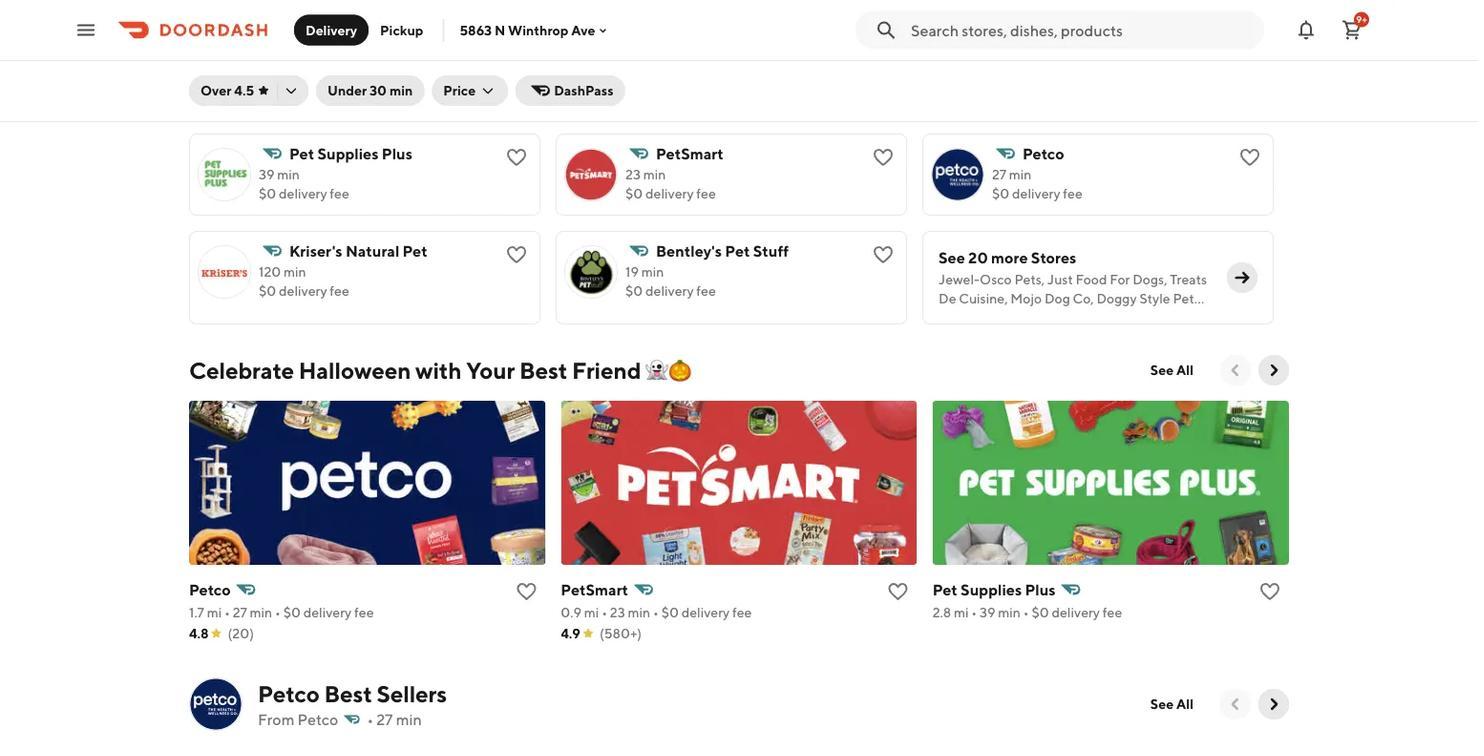 Task type: vqa. For each thing, say whether or not it's contained in the screenshot.
27
yes



Task type: describe. For each thing, give the bounding box(es) containing it.
your
[[466, 357, 515, 384]]

over 4.5
[[201, 83, 254, 98]]

n
[[494, 22, 505, 38]]

1 horizontal spatial best
[[519, 357, 567, 384]]

osco
[[980, 272, 1012, 287]]

open menu image
[[74, 19, 97, 42]]

mi for pet supplies plus
[[954, 605, 969, 621]]

delivery inside '27 min $0 delivery fee'
[[1012, 186, 1060, 201]]

$0 for pet supplies plus
[[259, 186, 276, 201]]

pickup
[[380, 22, 423, 38]]

previous button of carousel image for 2nd see all link from the bottom of the page
[[1226, 361, 1245, 380]]

petco up the 1.7
[[189, 581, 231, 599]]

min inside 120 min $0 delivery fee
[[284, 264, 306, 280]]

2 see all link from the top
[[1139, 689, 1205, 720]]

pet up 2.8
[[933, 581, 958, 599]]

1 vertical spatial petsmart
[[561, 581, 628, 599]]

1 vertical spatial pet supplies plus
[[933, 581, 1056, 599]]

delivery button
[[294, 15, 369, 45]]

27 inside '27 min $0 delivery fee'
[[992, 167, 1006, 182]]

Store search: begin typing to search for stores available on DoorDash text field
[[911, 20, 1253, 41]]

mi for petsmart
[[584, 605, 599, 621]]

delivery
[[306, 22, 357, 38]]

fee inside 120 min $0 delivery fee
[[330, 283, 349, 299]]

1 vertical spatial 27
[[233, 605, 247, 621]]

19
[[625, 264, 639, 280]]

see for first see all link from the bottom of the page
[[1150, 697, 1174, 712]]

all for first see all link from the bottom of the page
[[1176, 697, 1194, 712]]

pupstars
[[1092, 310, 1148, 326]]

aldi,
[[1054, 329, 1089, 345]]

cuisine,
[[959, 291, 1008, 306]]

petco up 'from petco'
[[258, 680, 320, 708]]

1 vertical spatial supplies
[[961, 581, 1022, 599]]

pet up 39 min $0 delivery fee
[[289, 145, 314, 163]]

0 vertical spatial stores
[[233, 70, 321, 106]]

delivery inside '23 min $0 delivery fee'
[[645, 186, 694, 201]]

0.9 mi • 23 min • $​0 delivery fee
[[561, 605, 752, 621]]

min up (20)
[[250, 605, 272, 621]]

0 horizontal spatial pet supplies plus
[[289, 145, 412, 163]]

doggy
[[1097, 291, 1137, 306]]

celebrate halloween with your best friend  👻🎃 link
[[189, 355, 691, 386]]

natural
[[346, 242, 399, 260]]

wow
[[1006, 310, 1038, 326]]

more
[[991, 249, 1028, 267]]

previous button of carousel image for first see all link from the bottom of the page
[[1226, 695, 1245, 714]]

bow
[[976, 310, 1003, 326]]

see all for 2nd see all link from the bottom of the page
[[1150, 362, 1194, 378]]

120
[[259, 264, 281, 280]]

• 27 min
[[367, 711, 422, 729]]

bentley's pet stuff
[[656, 242, 789, 260]]

1 see all link from the top
[[1139, 355, 1205, 386]]

2.8
[[933, 605, 951, 621]]

price
[[443, 83, 476, 98]]

general
[[1131, 329, 1180, 345]]

from petco
[[258, 711, 338, 729]]

$​0 for petsmart
[[661, 605, 679, 621]]

from
[[258, 711, 294, 729]]

dog
[[1044, 291, 1070, 306]]

min right 2.8
[[998, 605, 1021, 621]]

style
[[1139, 291, 1170, 306]]

4.8
[[189, 626, 209, 642]]

5863 n winthrop ave button
[[460, 22, 611, 38]]

dashpass button
[[516, 75, 625, 106]]

39 min $0 delivery fee
[[259, 167, 349, 201]]

4.5
[[234, 83, 254, 98]]

min inside '27 min $0 delivery fee'
[[1009, 167, 1032, 182]]

1 horizontal spatial plus
[[1025, 581, 1056, 599]]

all for 2nd see all link from the bottom of the page
[[1176, 362, 1194, 378]]

min inside 19 min $0 delivery fee
[[641, 264, 664, 280]]

(580+)
[[600, 626, 642, 642]]

0 horizontal spatial best
[[324, 680, 372, 708]]

pickup button
[[369, 15, 435, 45]]

delivery inside 39 min $0 delivery fee
[[279, 186, 327, 201]]

min up (580+)
[[628, 605, 650, 621]]

petco best sellers
[[258, 680, 447, 708]]

fee inside '23 min $0 delivery fee'
[[696, 186, 716, 201]]

stores inside see 20 more stores jewel-osco pets, just food for dogs, treats de cuisine, mojo dog co, doggy style pet shop, bow wow barkery, pupstars pet care, vetted pet health, aldi, dollar general
[[1031, 249, 1076, 267]]

30
[[370, 83, 387, 98]]

halloween
[[299, 357, 411, 384]]

food
[[1076, 272, 1107, 287]]

petco right from
[[298, 711, 338, 729]]

9+
[[1356, 14, 1367, 25]]

pet right the natural
[[403, 242, 427, 260]]

5863
[[460, 22, 492, 38]]

delivery inside 120 min $0 delivery fee
[[279, 283, 327, 299]]

see all image
[[1233, 268, 1252, 287]]

dashpass
[[554, 83, 614, 98]]

0.9
[[561, 605, 582, 621]]

0 horizontal spatial plus
[[382, 145, 412, 163]]

de
[[939, 291, 956, 306]]

vetted
[[939, 329, 980, 345]]

click to add this store to your saved list image
[[872, 146, 895, 169]]

pets,
[[1014, 272, 1045, 287]]

dollar
[[1092, 329, 1128, 345]]

5863 n winthrop ave
[[460, 22, 595, 38]]

kriser's
[[289, 242, 342, 260]]

jewel-
[[939, 272, 980, 287]]

with
[[415, 357, 462, 384]]



Task type: locate. For each thing, give the bounding box(es) containing it.
pet up general
[[1150, 310, 1172, 326]]

20
[[968, 249, 988, 267]]

mi for petco
[[207, 605, 222, 621]]

0 vertical spatial plus
[[382, 145, 412, 163]]

$0 inside 19 min $0 delivery fee
[[625, 283, 643, 299]]

1 horizontal spatial supplies
[[961, 581, 1022, 599]]

0 horizontal spatial 27
[[233, 605, 247, 621]]

petsmart up '23 min $0 delivery fee'
[[656, 145, 723, 163]]

0 vertical spatial best
[[519, 357, 567, 384]]

1 items, open order cart image
[[1341, 19, 1363, 42]]

best up the • 27 min
[[324, 680, 372, 708]]

1 horizontal spatial 27
[[377, 711, 393, 729]]

0 vertical spatial all
[[189, 70, 227, 106]]

1 horizontal spatial petsmart
[[656, 145, 723, 163]]

pet supplies plus
[[289, 145, 412, 163], [933, 581, 1056, 599]]

0 vertical spatial 23
[[625, 167, 641, 182]]

see for 2nd see all link from the bottom of the page
[[1150, 362, 1174, 378]]

2 next button of carousel image from the top
[[1264, 695, 1283, 714]]

2 see all from the top
[[1150, 697, 1194, 712]]

$0 inside '23 min $0 delivery fee'
[[625, 186, 643, 201]]

fee inside 39 min $0 delivery fee
[[330, 186, 349, 201]]

•
[[224, 605, 230, 621], [275, 605, 281, 621], [602, 605, 607, 621], [653, 605, 659, 621], [971, 605, 977, 621], [1023, 605, 1029, 621], [367, 711, 373, 729]]

0 vertical spatial pet supplies plus
[[289, 145, 412, 163]]

see all
[[1150, 362, 1194, 378], [1150, 697, 1194, 712]]

120 min $0 delivery fee
[[259, 264, 349, 299]]

0 vertical spatial see all link
[[1139, 355, 1205, 386]]

notification bell image
[[1295, 19, 1318, 42]]

9+ button
[[1333, 11, 1371, 49]]

supplies
[[317, 145, 379, 163], [961, 581, 1022, 599]]

1 vertical spatial plus
[[1025, 581, 1056, 599]]

2 horizontal spatial $​0
[[1032, 605, 1049, 621]]

petco up '27 min $0 delivery fee'
[[1023, 145, 1064, 163]]

min up bentley's
[[643, 167, 666, 182]]

mojo
[[1010, 291, 1042, 306]]

stores right 'over'
[[233, 70, 321, 106]]

0 vertical spatial petsmart
[[656, 145, 723, 163]]

3 $​0 from the left
[[1032, 605, 1049, 621]]

$0 down 120
[[259, 283, 276, 299]]

min down sellers
[[396, 711, 422, 729]]

0 horizontal spatial mi
[[207, 605, 222, 621]]

0 horizontal spatial 39
[[259, 167, 275, 182]]

(20)
[[228, 626, 254, 642]]

2 previous button of carousel image from the top
[[1226, 695, 1245, 714]]

27 up more
[[992, 167, 1006, 182]]

1 horizontal spatial 23
[[625, 167, 641, 182]]

1 vertical spatial all
[[1176, 362, 1194, 378]]

1 mi from the left
[[207, 605, 222, 621]]

$0 up 19
[[625, 186, 643, 201]]

click to add this store to your saved list image
[[505, 146, 528, 169], [1238, 146, 1261, 169], [505, 243, 528, 266], [872, 243, 895, 266], [515, 581, 538, 603], [887, 581, 910, 603], [1258, 581, 1281, 603]]

$0 inside '27 min $0 delivery fee'
[[992, 186, 1009, 201]]

min inside 39 min $0 delivery fee
[[277, 167, 300, 182]]

best
[[519, 357, 567, 384], [324, 680, 372, 708]]

health,
[[1007, 329, 1051, 345]]

27 down sellers
[[377, 711, 393, 729]]

39 down "over 4.5" button
[[259, 167, 275, 182]]

pet down bow
[[983, 329, 1004, 345]]

2 horizontal spatial 27
[[992, 167, 1006, 182]]

petsmart
[[656, 145, 723, 163], [561, 581, 628, 599]]

1 horizontal spatial mi
[[584, 605, 599, 621]]

$​0 for pet supplies plus
[[1032, 605, 1049, 621]]

2 vertical spatial see
[[1150, 697, 1174, 712]]

2 vertical spatial all
[[1176, 697, 1194, 712]]

plus down 30 on the left top of the page
[[382, 145, 412, 163]]

stuff
[[753, 242, 789, 260]]

over
[[201, 83, 232, 98]]

1 vertical spatial 23
[[610, 605, 625, 621]]

3 mi from the left
[[954, 605, 969, 621]]

0 vertical spatial 39
[[259, 167, 275, 182]]

under 30 min button
[[316, 75, 424, 106]]

under 30 min
[[328, 83, 413, 98]]

1 horizontal spatial 39
[[980, 605, 995, 621]]

1 vertical spatial stores
[[1031, 249, 1076, 267]]

min right 19
[[641, 264, 664, 280]]

plus up 2.8 mi • 39 min • $​0 delivery fee
[[1025, 581, 1056, 599]]

min up kriser's
[[277, 167, 300, 182]]

pet left stuff
[[725, 242, 750, 260]]

$0 inside 39 min $0 delivery fee
[[259, 186, 276, 201]]

stores up just at top
[[1031, 249, 1076, 267]]

1 horizontal spatial pet supplies plus
[[933, 581, 1056, 599]]

petco
[[1023, 145, 1064, 163], [189, 581, 231, 599], [258, 680, 320, 708], [298, 711, 338, 729]]

celebrate halloween with your best friend  👻🎃
[[189, 357, 691, 384]]

$0
[[259, 186, 276, 201], [625, 186, 643, 201], [992, 186, 1009, 201], [259, 283, 276, 299], [625, 283, 643, 299]]

1 vertical spatial previous button of carousel image
[[1226, 695, 1245, 714]]

39
[[259, 167, 275, 182], [980, 605, 995, 621]]

$0 inside 120 min $0 delivery fee
[[259, 283, 276, 299]]

delivery inside 19 min $0 delivery fee
[[645, 283, 694, 299]]

1.7
[[189, 605, 204, 621]]

2 $​0 from the left
[[661, 605, 679, 621]]

for
[[1110, 272, 1130, 287]]

mi right the 1.7
[[207, 605, 222, 621]]

fee inside 19 min $0 delivery fee
[[696, 283, 716, 299]]

under
[[328, 83, 367, 98]]

ave
[[571, 22, 595, 38]]

min inside '23 min $0 delivery fee'
[[643, 167, 666, 182]]

1 vertical spatial 39
[[980, 605, 995, 621]]

1 see all from the top
[[1150, 362, 1194, 378]]

see
[[939, 249, 965, 267], [1150, 362, 1174, 378], [1150, 697, 1174, 712]]

sellers
[[377, 680, 447, 708]]

supplies up 39 min $0 delivery fee
[[317, 145, 379, 163]]

next button of carousel image for previous button of carousel icon related to 2nd see all link from the bottom of the page
[[1264, 361, 1283, 380]]

petsmart up "0.9"
[[561, 581, 628, 599]]

0 horizontal spatial petsmart
[[561, 581, 628, 599]]

23 min $0 delivery fee
[[625, 167, 716, 201]]

$0 up more
[[992, 186, 1009, 201]]

0 vertical spatial previous button of carousel image
[[1226, 361, 1245, 380]]

1 horizontal spatial stores
[[1031, 249, 1076, 267]]

27 up (20)
[[233, 605, 247, 621]]

2 horizontal spatial mi
[[954, 605, 969, 621]]

all stores
[[189, 70, 321, 106]]

just
[[1047, 272, 1073, 287]]

friend
[[572, 357, 641, 384]]

19 min $0 delivery fee
[[625, 264, 716, 299]]

over 4.5 button
[[189, 75, 308, 106]]

2 vertical spatial 27
[[377, 711, 393, 729]]

stores
[[233, 70, 321, 106], [1031, 249, 1076, 267]]

0 horizontal spatial stores
[[233, 70, 321, 106]]

price button
[[432, 75, 508, 106]]

23
[[625, 167, 641, 182], [610, 605, 625, 621]]

supplies up 2.8 mi • 39 min • $​0 delivery fee
[[961, 581, 1022, 599]]

1 $​0 from the left
[[283, 605, 301, 621]]

barkery,
[[1040, 310, 1090, 326]]

dogs,
[[1133, 272, 1167, 287]]

$0 for kriser's natural pet
[[259, 283, 276, 299]]

min inside under 30 min button
[[389, 83, 413, 98]]

kriser's natural pet
[[289, 242, 427, 260]]

plus
[[382, 145, 412, 163], [1025, 581, 1056, 599]]

next button of carousel image
[[1264, 361, 1283, 380], [1264, 695, 1283, 714]]

see all link
[[1139, 355, 1205, 386], [1139, 689, 1205, 720]]

treats
[[1170, 272, 1207, 287]]

bentley's
[[656, 242, 722, 260]]

shop,
[[939, 310, 973, 326]]

co,
[[1073, 291, 1094, 306]]

mi
[[207, 605, 222, 621], [584, 605, 599, 621], [954, 605, 969, 621]]

$0 for petco
[[992, 186, 1009, 201]]

next button of carousel image for first see all link from the bottom of the page previous button of carousel icon
[[1264, 695, 1283, 714]]

39 inside 39 min $0 delivery fee
[[259, 167, 275, 182]]

0 vertical spatial see all
[[1150, 362, 1194, 378]]

0 vertical spatial next button of carousel image
[[1264, 361, 1283, 380]]

$0 up 120
[[259, 186, 276, 201]]

1 vertical spatial next button of carousel image
[[1264, 695, 1283, 714]]

0 vertical spatial see
[[939, 249, 965, 267]]

pet down 'treats'
[[1173, 291, 1194, 306]]

1 vertical spatial best
[[324, 680, 372, 708]]

0 horizontal spatial 23
[[610, 605, 625, 621]]

min right 120
[[284, 264, 306, 280]]

1.7 mi • 27 min • $​0 delivery fee
[[189, 605, 374, 621]]

2.8 mi • 39 min • $​0 delivery fee
[[933, 605, 1122, 621]]

0 horizontal spatial supplies
[[317, 145, 379, 163]]

1 vertical spatial see all
[[1150, 697, 1194, 712]]

1 vertical spatial see
[[1150, 362, 1174, 378]]

all
[[189, 70, 227, 106], [1176, 362, 1194, 378], [1176, 697, 1194, 712]]

best right your
[[519, 357, 567, 384]]

mi right 2.8
[[954, 605, 969, 621]]

$0 for bentley's pet stuff
[[625, 283, 643, 299]]

delivery
[[279, 186, 327, 201], [645, 186, 694, 201], [1012, 186, 1060, 201], [279, 283, 327, 299], [645, 283, 694, 299], [303, 605, 352, 621], [681, 605, 730, 621], [1052, 605, 1100, 621]]

celebrate
[[189, 357, 294, 384]]

0 vertical spatial 27
[[992, 167, 1006, 182]]

👻🎃
[[646, 357, 691, 384]]

$0 for petsmart
[[625, 186, 643, 201]]

see 20 more stores jewel-osco pets, just food for dogs, treats de cuisine, mojo dog co, doggy style pet shop, bow wow barkery, pupstars pet care, vetted pet health, aldi, dollar general
[[939, 249, 1207, 345]]

0 horizontal spatial $​0
[[283, 605, 301, 621]]

1 previous button of carousel image from the top
[[1226, 361, 1245, 380]]

2 mi from the left
[[584, 605, 599, 621]]

39 right 2.8
[[980, 605, 995, 621]]

min right 30 on the left top of the page
[[389, 83, 413, 98]]

pet supplies plus up 39 min $0 delivery fee
[[289, 145, 412, 163]]

$​0 for petco
[[283, 605, 301, 621]]

1 vertical spatial see all link
[[1139, 689, 1205, 720]]

23 inside '23 min $0 delivery fee'
[[625, 167, 641, 182]]

27 min $0 delivery fee
[[992, 167, 1083, 201]]

1 next button of carousel image from the top
[[1264, 361, 1283, 380]]

1 horizontal spatial $​0
[[661, 605, 679, 621]]

$​0
[[283, 605, 301, 621], [661, 605, 679, 621], [1032, 605, 1049, 621]]

winthrop
[[508, 22, 569, 38]]

fee inside '27 min $0 delivery fee'
[[1063, 186, 1083, 201]]

pet supplies plus up 2.8 mi • 39 min • $​0 delivery fee
[[933, 581, 1056, 599]]

0 vertical spatial supplies
[[317, 145, 379, 163]]

see all for first see all link from the bottom of the page
[[1150, 697, 1194, 712]]

min up more
[[1009, 167, 1032, 182]]

4.9
[[561, 626, 581, 642]]

mi right "0.9"
[[584, 605, 599, 621]]

care,
[[1174, 310, 1207, 326]]

see inside see 20 more stores jewel-osco pets, just food for dogs, treats de cuisine, mojo dog co, doggy style pet shop, bow wow barkery, pupstars pet care, vetted pet health, aldi, dollar general
[[939, 249, 965, 267]]

previous button of carousel image
[[1226, 361, 1245, 380], [1226, 695, 1245, 714]]

$0 down 19
[[625, 283, 643, 299]]



